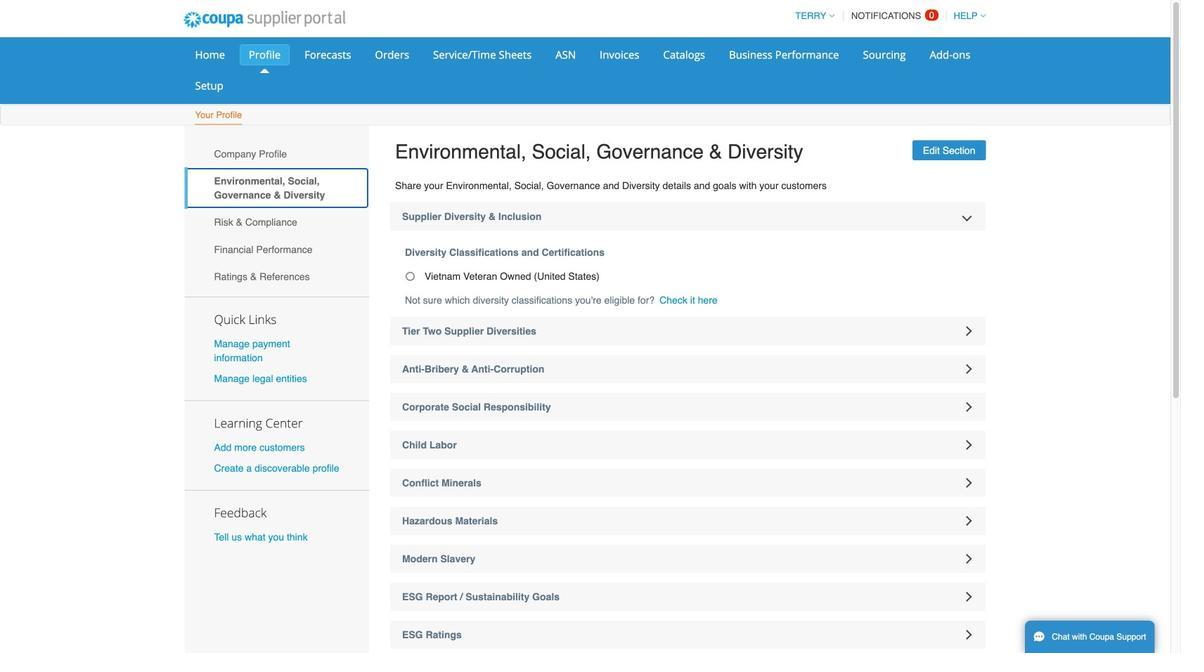 Task type: locate. For each thing, give the bounding box(es) containing it.
9 heading from the top
[[390, 583, 986, 611]]

navigation
[[789, 2, 986, 30]]

8 heading from the top
[[390, 545, 986, 573]]

7 heading from the top
[[390, 507, 986, 535]]

2 heading from the top
[[390, 317, 986, 345]]

heading
[[390, 203, 986, 231], [390, 317, 986, 345], [390, 355, 986, 383], [390, 393, 986, 421], [390, 431, 986, 459], [390, 469, 986, 497], [390, 507, 986, 535], [390, 545, 986, 573], [390, 583, 986, 611], [390, 621, 986, 649]]

10 heading from the top
[[390, 621, 986, 649]]

3 heading from the top
[[390, 355, 986, 383]]

5 heading from the top
[[390, 431, 986, 459]]



Task type: vqa. For each thing, say whether or not it's contained in the screenshot.
the No connected customers
no



Task type: describe. For each thing, give the bounding box(es) containing it.
4 heading from the top
[[390, 393, 986, 421]]

6 heading from the top
[[390, 469, 986, 497]]

1 heading from the top
[[390, 203, 986, 231]]

coupa supplier portal image
[[174, 2, 355, 37]]



